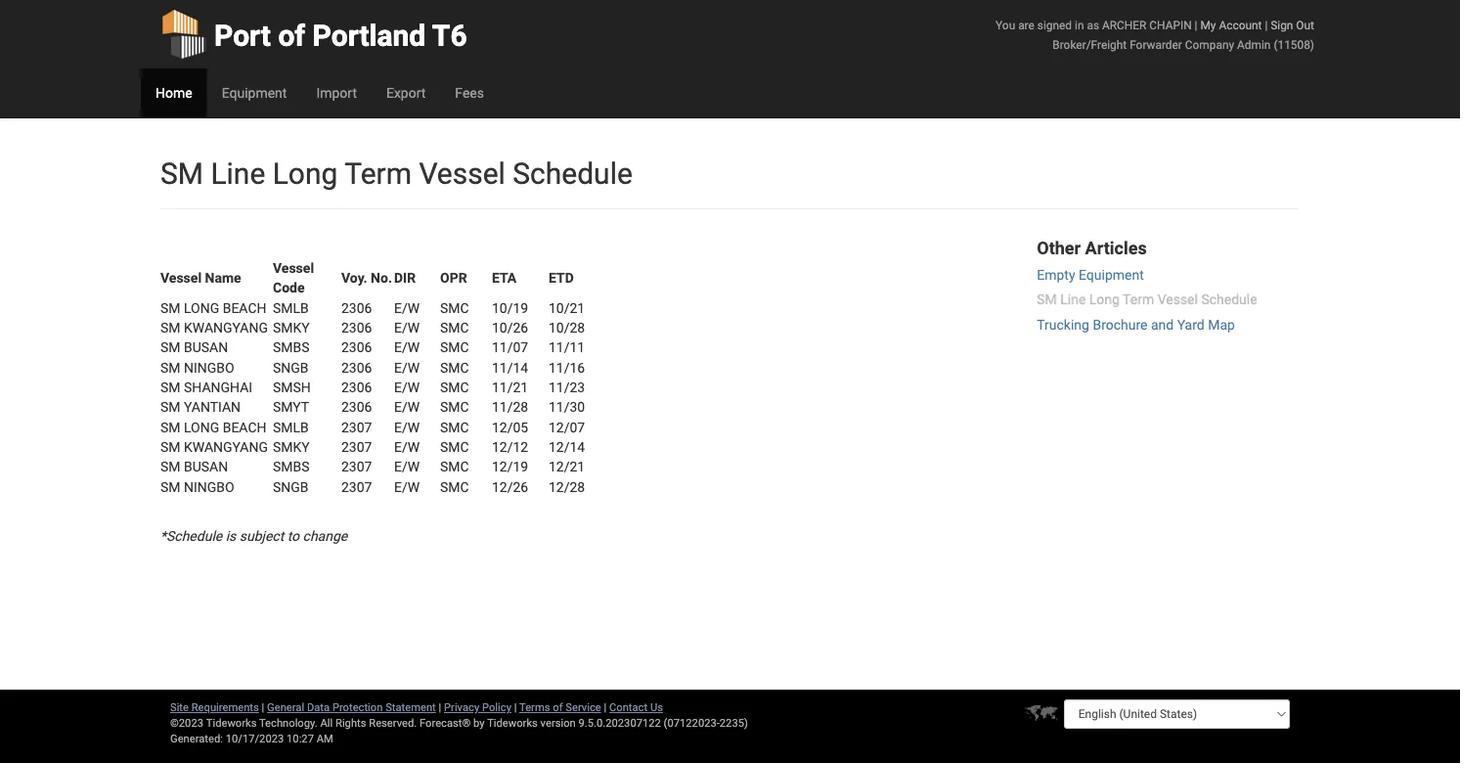 Task type: describe. For each thing, give the bounding box(es) containing it.
sm line long term vessel schedule
[[160, 156, 633, 191]]

port of portland t6 link
[[160, 0, 467, 68]]

sm long beach smlb for 2306
[[160, 300, 309, 316]]

equipment inside popup button
[[222, 85, 287, 101]]

vessel name
[[160, 270, 241, 286]]

as
[[1087, 18, 1100, 32]]

smc for 11/21
[[440, 379, 469, 395]]

schedule inside other articles empty equipment sm line long term vessel schedule trucking brochure and yard map
[[1202, 292, 1258, 308]]

yard
[[1178, 317, 1205, 333]]

9.5.0.202307122
[[579, 717, 661, 729]]

all
[[320, 717, 333, 729]]

e/w for 12/12
[[394, 439, 420, 455]]

1 2306 from the top
[[341, 300, 372, 316]]

line inside other articles empty equipment sm line long term vessel schedule trucking brochure and yard map
[[1061, 292, 1086, 308]]

(11508)
[[1274, 38, 1315, 51]]

smky for 2307
[[273, 439, 310, 455]]

11/21
[[492, 379, 529, 395]]

kwangyang for 2306
[[184, 320, 268, 336]]

smc for 11/07
[[440, 340, 469, 356]]

dir
[[394, 270, 416, 286]]

term inside other articles empty equipment sm line long term vessel schedule trucking brochure and yard map
[[1123, 292, 1155, 308]]

12/26
[[492, 479, 529, 495]]

generated:
[[170, 732, 223, 745]]

| left sign
[[1266, 18, 1268, 32]]

smc for 11/14
[[440, 359, 469, 376]]

reserved.
[[369, 717, 417, 729]]

terms of service link
[[520, 701, 601, 714]]

empty
[[1037, 267, 1076, 283]]

smbs for 2307
[[273, 459, 310, 475]]

sign out link
[[1271, 18, 1315, 32]]

12/05
[[492, 419, 529, 435]]

sm kwangyang smky for 2307
[[160, 439, 310, 455]]

voy. no. dir
[[341, 270, 416, 286]]

smc for 11/28
[[440, 399, 469, 415]]

of inside the site requirements | general data protection statement | privacy policy | terms of service | contact us ©2023 tideworks technology. all rights reserved. forecast® by tideworks version 9.5.0.202307122 (07122023-2235) generated: 10/17/2023 10:27 am
[[553, 701, 563, 714]]

you are signed in as archer chapin | my account | sign out broker/freight forwarder company admin (11508)
[[996, 18, 1315, 51]]

2 2306 from the top
[[341, 320, 372, 336]]

12/14
[[549, 439, 585, 455]]

0 vertical spatial of
[[278, 18, 305, 53]]

other articles empty equipment sm line long term vessel schedule trucking brochure and yard map
[[1037, 238, 1258, 333]]

©2023 tideworks
[[170, 717, 257, 729]]

11/23
[[549, 379, 585, 395]]

2306 for smsh
[[341, 379, 372, 395]]

version
[[541, 717, 576, 729]]

*schedule is subject to change
[[160, 528, 348, 544]]

smc for 12/19
[[440, 459, 469, 475]]

sm ningbo for 2306
[[160, 359, 234, 376]]

port
[[214, 18, 271, 53]]

fees button
[[441, 68, 499, 117]]

sngb for 2307
[[273, 479, 309, 495]]

empty equipment link
[[1037, 267, 1145, 283]]

map
[[1209, 317, 1236, 333]]

smyt
[[273, 399, 309, 415]]

trucking brochure and yard map link
[[1037, 317, 1236, 333]]

beach for 2306
[[223, 300, 267, 316]]

export button
[[372, 68, 441, 117]]

import
[[316, 85, 357, 101]]

am
[[317, 732, 333, 745]]

chapin
[[1150, 18, 1192, 32]]

terms
[[520, 701, 550, 714]]

site requirements | general data protection statement | privacy policy | terms of service | contact us ©2023 tideworks technology. all rights reserved. forecast® by tideworks version 9.5.0.202307122 (07122023-2235) generated: 10/17/2023 10:27 am
[[170, 701, 748, 745]]

vessel left name
[[160, 270, 202, 286]]

are
[[1019, 18, 1035, 32]]

2307 for smbs
[[341, 459, 372, 475]]

us
[[651, 701, 663, 714]]

requirements
[[192, 701, 259, 714]]

smbs for 2306
[[273, 340, 310, 356]]

(07122023-
[[664, 717, 720, 729]]

in
[[1075, 18, 1085, 32]]

site requirements link
[[170, 701, 259, 714]]

e/w for 12/19
[[394, 459, 420, 475]]

e/w for 10/19
[[394, 300, 420, 316]]

sm yantian
[[160, 399, 241, 415]]

protection
[[333, 701, 383, 714]]

data
[[307, 701, 330, 714]]

vessel inside other articles empty equipment sm line long term vessel schedule trucking brochure and yard map
[[1158, 292, 1199, 308]]

my account link
[[1201, 18, 1263, 32]]

port of portland t6
[[214, 18, 467, 53]]

10/21
[[549, 300, 585, 316]]

portland
[[313, 18, 426, 53]]

voy.
[[341, 270, 368, 286]]

forecast®
[[420, 717, 471, 729]]

| up '9.5.0.202307122'
[[604, 701, 607, 714]]

eta
[[492, 270, 517, 286]]

| left general on the left bottom
[[262, 701, 264, 714]]

service
[[566, 701, 601, 714]]

vessel down fees dropdown button
[[419, 156, 506, 191]]

equipment button
[[207, 68, 302, 117]]

vessel code
[[273, 260, 314, 296]]

long inside other articles empty equipment sm line long term vessel schedule trucking brochure and yard map
[[1090, 292, 1120, 308]]

11/07
[[492, 340, 529, 356]]

etd
[[549, 270, 574, 286]]

smc for 10/26
[[440, 320, 469, 336]]

smc for 12/26
[[440, 479, 469, 495]]

privacy policy link
[[444, 701, 512, 714]]

trucking
[[1037, 317, 1090, 333]]

e/w for 12/26
[[394, 479, 420, 495]]

10/26
[[492, 320, 529, 336]]

2306 for sngb
[[341, 359, 372, 376]]

forwarder
[[1130, 38, 1183, 51]]

smc for 12/05
[[440, 419, 469, 435]]

code
[[273, 280, 305, 296]]

12/28
[[549, 479, 585, 495]]

sm ningbo for 2307
[[160, 479, 234, 495]]



Task type: vqa. For each thing, say whether or not it's contained in the screenshot.


Task type: locate. For each thing, give the bounding box(es) containing it.
0 horizontal spatial equipment
[[222, 85, 287, 101]]

smlb for 2307
[[273, 419, 309, 435]]

10/17/2023
[[226, 732, 284, 745]]

1 vertical spatial long
[[1090, 292, 1120, 308]]

e/w for 11/28
[[394, 399, 420, 415]]

0 horizontal spatial line
[[211, 156, 265, 191]]

sm shanghai
[[160, 379, 253, 395]]

e/w for 10/26
[[394, 320, 420, 336]]

is
[[226, 528, 236, 544]]

smbs
[[273, 340, 310, 356], [273, 459, 310, 475]]

schedule
[[513, 156, 633, 191], [1202, 292, 1258, 308]]

ningbo for 2306
[[184, 359, 234, 376]]

long
[[184, 300, 219, 316], [184, 419, 219, 435]]

sngb up to
[[273, 479, 309, 495]]

smc for 10/19
[[440, 300, 469, 316]]

0 vertical spatial equipment
[[222, 85, 287, 101]]

1 horizontal spatial of
[[553, 701, 563, 714]]

0 vertical spatial sm ningbo
[[160, 359, 234, 376]]

long
[[273, 156, 338, 191], [1090, 292, 1120, 308]]

smlb
[[273, 300, 309, 316], [273, 419, 309, 435]]

long down vessel name
[[184, 300, 219, 316]]

1 horizontal spatial equipment
[[1079, 267, 1145, 283]]

ningbo up sm shanghai
[[184, 359, 234, 376]]

2 kwangyang from the top
[[184, 439, 268, 455]]

tideworks
[[487, 717, 538, 729]]

sm inside other articles empty equipment sm line long term vessel schedule trucking brochure and yard map
[[1037, 292, 1058, 308]]

10/19
[[492, 300, 529, 316]]

busan up sm shanghai
[[184, 340, 228, 356]]

11/14
[[492, 359, 529, 376]]

sm busan up sm shanghai
[[160, 340, 228, 356]]

0 vertical spatial smky
[[273, 320, 310, 336]]

vessel up code
[[273, 260, 314, 276]]

0 vertical spatial long
[[273, 156, 338, 191]]

2306 for smbs
[[341, 340, 372, 356]]

equipment down port
[[222, 85, 287, 101]]

1 long from the top
[[184, 300, 219, 316]]

sm kwangyang smky down name
[[160, 320, 310, 336]]

long down sm yantian
[[184, 419, 219, 435]]

beach down yantian
[[223, 419, 267, 435]]

of up version
[[553, 701, 563, 714]]

1 vertical spatial sm ningbo
[[160, 479, 234, 495]]

1 sm ningbo from the top
[[160, 359, 234, 376]]

1 vertical spatial smlb
[[273, 419, 309, 435]]

1 smbs from the top
[[273, 340, 310, 356]]

1 smky from the top
[[273, 320, 310, 336]]

busan for 2306
[[184, 340, 228, 356]]

sm busan down sm yantian
[[160, 459, 228, 475]]

beach for 2307
[[223, 419, 267, 435]]

rights
[[336, 717, 366, 729]]

broker/freight
[[1053, 38, 1127, 51]]

shanghai
[[184, 379, 253, 395]]

7 e/w from the top
[[394, 419, 420, 435]]

1 vertical spatial busan
[[184, 459, 228, 475]]

0 vertical spatial sm busan
[[160, 340, 228, 356]]

general
[[267, 701, 304, 714]]

smky down code
[[273, 320, 310, 336]]

2 sm long beach smlb from the top
[[160, 419, 309, 435]]

1 vertical spatial ningbo
[[184, 479, 234, 495]]

1 vertical spatial smky
[[273, 439, 310, 455]]

2306 for smyt
[[341, 399, 372, 415]]

1 vertical spatial equipment
[[1079, 267, 1145, 283]]

1 vertical spatial sngb
[[273, 479, 309, 495]]

6 smc from the top
[[440, 399, 469, 415]]

0 vertical spatial smbs
[[273, 340, 310, 356]]

1 smc from the top
[[440, 300, 469, 316]]

10/28
[[549, 320, 585, 336]]

1 beach from the top
[[223, 300, 267, 316]]

1 horizontal spatial line
[[1061, 292, 1086, 308]]

sngb for 2306
[[273, 359, 309, 376]]

10 smc from the top
[[440, 479, 469, 495]]

company
[[1186, 38, 1235, 51]]

0 vertical spatial sngb
[[273, 359, 309, 376]]

5 e/w from the top
[[394, 379, 420, 395]]

1 sngb from the top
[[273, 359, 309, 376]]

8 e/w from the top
[[394, 439, 420, 455]]

11/11
[[549, 340, 585, 356]]

2 e/w from the top
[[394, 320, 420, 336]]

ningbo up '*schedule' on the bottom
[[184, 479, 234, 495]]

ningbo for 2307
[[184, 479, 234, 495]]

2307
[[341, 419, 372, 435], [341, 439, 372, 455], [341, 459, 372, 475], [341, 479, 372, 495]]

12/19
[[492, 459, 529, 475]]

1 vertical spatial of
[[553, 701, 563, 714]]

term up 'trucking brochure and yard map' link
[[1123, 292, 1155, 308]]

| up forecast®
[[439, 701, 442, 714]]

1 vertical spatial beach
[[223, 419, 267, 435]]

1 sm long beach smlb from the top
[[160, 300, 309, 316]]

3 smc from the top
[[440, 340, 469, 356]]

of right port
[[278, 18, 305, 53]]

busan down sm yantian
[[184, 459, 228, 475]]

12/07
[[549, 419, 585, 435]]

sm long beach smlb down name
[[160, 300, 309, 316]]

4 e/w from the top
[[394, 359, 420, 376]]

privacy
[[444, 701, 480, 714]]

9 smc from the top
[[440, 459, 469, 475]]

*schedule
[[160, 528, 222, 544]]

1 vertical spatial sm busan
[[160, 459, 228, 475]]

policy
[[482, 701, 512, 714]]

vessel up yard
[[1158, 292, 1199, 308]]

0 vertical spatial sm kwangyang smky
[[160, 320, 310, 336]]

out
[[1297, 18, 1315, 32]]

smky
[[273, 320, 310, 336], [273, 439, 310, 455]]

1 kwangyang from the top
[[184, 320, 268, 336]]

0 vertical spatial busan
[[184, 340, 228, 356]]

kwangyang down yantian
[[184, 439, 268, 455]]

2 sm ningbo from the top
[[160, 479, 234, 495]]

2 busan from the top
[[184, 459, 228, 475]]

technology.
[[259, 717, 318, 729]]

export
[[386, 85, 426, 101]]

2 beach from the top
[[223, 419, 267, 435]]

3 e/w from the top
[[394, 340, 420, 356]]

1 2307 from the top
[[341, 419, 372, 435]]

0 vertical spatial long
[[184, 300, 219, 316]]

beach down name
[[223, 300, 267, 316]]

1 horizontal spatial long
[[1090, 292, 1120, 308]]

contact
[[610, 701, 648, 714]]

1 vertical spatial line
[[1061, 292, 1086, 308]]

12/12
[[492, 439, 529, 455]]

2 sm kwangyang smky from the top
[[160, 439, 310, 455]]

contact us link
[[610, 701, 663, 714]]

9 e/w from the top
[[394, 459, 420, 475]]

0 vertical spatial smlb
[[273, 300, 309, 316]]

fees
[[455, 85, 484, 101]]

smky for 2306
[[273, 320, 310, 336]]

1 vertical spatial sm kwangyang smky
[[160, 439, 310, 455]]

opr
[[440, 270, 467, 286]]

0 vertical spatial kwangyang
[[184, 320, 268, 336]]

12/21
[[549, 459, 585, 475]]

yantian
[[184, 399, 241, 415]]

2307 for sngb
[[341, 479, 372, 495]]

sngb up the smsh
[[273, 359, 309, 376]]

articles
[[1086, 238, 1147, 258]]

2 smc from the top
[[440, 320, 469, 336]]

0 vertical spatial ningbo
[[184, 359, 234, 376]]

4 2306 from the top
[[341, 359, 372, 376]]

10 e/w from the top
[[394, 479, 420, 495]]

2 ningbo from the top
[[184, 479, 234, 495]]

2 smky from the top
[[273, 439, 310, 455]]

0 vertical spatial beach
[[223, 300, 267, 316]]

archer
[[1103, 18, 1147, 32]]

general data protection statement link
[[267, 701, 436, 714]]

0 horizontal spatial long
[[273, 156, 338, 191]]

kwangyang down name
[[184, 320, 268, 336]]

1 vertical spatial sm long beach smlb
[[160, 419, 309, 435]]

e/w for 11/14
[[394, 359, 420, 376]]

home
[[156, 85, 192, 101]]

2 long from the top
[[184, 419, 219, 435]]

long down import dropdown button
[[273, 156, 338, 191]]

sm ningbo up '*schedule' on the bottom
[[160, 479, 234, 495]]

10:27
[[287, 732, 314, 745]]

1 sm kwangyang smky from the top
[[160, 320, 310, 336]]

busan
[[184, 340, 228, 356], [184, 459, 228, 475]]

2307 for smlb
[[341, 419, 372, 435]]

2 sm busan from the top
[[160, 459, 228, 475]]

4 2307 from the top
[[341, 479, 372, 495]]

11/30
[[549, 399, 585, 415]]

busan for 2307
[[184, 459, 228, 475]]

1 smlb from the top
[[273, 300, 309, 316]]

home button
[[141, 68, 207, 117]]

sm kwangyang smky
[[160, 320, 310, 336], [160, 439, 310, 455]]

e/w for 11/07
[[394, 340, 420, 356]]

import button
[[302, 68, 372, 117]]

1 ningbo from the top
[[184, 359, 234, 376]]

long down the empty equipment 'link'
[[1090, 292, 1120, 308]]

1 e/w from the top
[[394, 300, 420, 316]]

smlb down smyt
[[273, 419, 309, 435]]

11/28
[[492, 399, 529, 415]]

of
[[278, 18, 305, 53], [553, 701, 563, 714]]

5 smc from the top
[[440, 379, 469, 395]]

line up trucking
[[1061, 292, 1086, 308]]

6 e/w from the top
[[394, 399, 420, 415]]

sm kwangyang smky down yantian
[[160, 439, 310, 455]]

sign
[[1271, 18, 1294, 32]]

0 vertical spatial sm long beach smlb
[[160, 300, 309, 316]]

8 smc from the top
[[440, 439, 469, 455]]

smbs up the smsh
[[273, 340, 310, 356]]

0 horizontal spatial schedule
[[513, 156, 633, 191]]

4 smc from the top
[[440, 359, 469, 376]]

kwangyang
[[184, 320, 268, 336], [184, 439, 268, 455]]

sm kwangyang smky for 2306
[[160, 320, 310, 336]]

3 2306 from the top
[[341, 340, 372, 356]]

e/w for 12/05
[[394, 419, 420, 435]]

1 vertical spatial term
[[1123, 292, 1155, 308]]

2 2307 from the top
[[341, 439, 372, 455]]

0 vertical spatial schedule
[[513, 156, 633, 191]]

other
[[1037, 238, 1081, 258]]

2306
[[341, 300, 372, 316], [341, 320, 372, 336], [341, 340, 372, 356], [341, 359, 372, 376], [341, 379, 372, 395], [341, 399, 372, 415]]

1 vertical spatial kwangyang
[[184, 439, 268, 455]]

0 vertical spatial term
[[345, 156, 412, 191]]

account
[[1220, 18, 1263, 32]]

sm long beach smlb for 2307
[[160, 419, 309, 435]]

signed
[[1038, 18, 1072, 32]]

6 2306 from the top
[[341, 399, 372, 415]]

| left my
[[1195, 18, 1198, 32]]

1 horizontal spatial schedule
[[1202, 292, 1258, 308]]

sm long beach smlb down yantian
[[160, 419, 309, 435]]

sm ningbo up sm shanghai
[[160, 359, 234, 376]]

1 vertical spatial long
[[184, 419, 219, 435]]

ningbo
[[184, 359, 234, 376], [184, 479, 234, 495]]

smlb down code
[[273, 300, 309, 316]]

smc for 12/12
[[440, 439, 469, 455]]

equipment inside other articles empty equipment sm line long term vessel schedule trucking brochure and yard map
[[1079, 267, 1145, 283]]

3 2307 from the top
[[341, 459, 372, 475]]

smbs down smyt
[[273, 459, 310, 475]]

0 vertical spatial line
[[211, 156, 265, 191]]

1 vertical spatial smbs
[[273, 459, 310, 475]]

statement
[[386, 701, 436, 714]]

2 smlb from the top
[[273, 419, 309, 435]]

2 sngb from the top
[[273, 479, 309, 495]]

sm busan for 2307
[[160, 459, 228, 475]]

smlb for 2306
[[273, 300, 309, 316]]

2 smbs from the top
[[273, 459, 310, 475]]

|
[[1195, 18, 1198, 32], [1266, 18, 1268, 32], [262, 701, 264, 714], [439, 701, 442, 714], [514, 701, 517, 714], [604, 701, 607, 714]]

to
[[287, 528, 300, 544]]

kwangyang for 2307
[[184, 439, 268, 455]]

and
[[1152, 317, 1174, 333]]

term down export "dropdown button"
[[345, 156, 412, 191]]

my
[[1201, 18, 1217, 32]]

7 smc from the top
[[440, 419, 469, 435]]

| up tideworks
[[514, 701, 517, 714]]

long for 2306
[[184, 300, 219, 316]]

0 horizontal spatial term
[[345, 156, 412, 191]]

change
[[303, 528, 348, 544]]

sm busan for 2306
[[160, 340, 228, 356]]

e/w
[[394, 300, 420, 316], [394, 320, 420, 336], [394, 340, 420, 356], [394, 359, 420, 376], [394, 379, 420, 395], [394, 399, 420, 415], [394, 419, 420, 435], [394, 439, 420, 455], [394, 459, 420, 475], [394, 479, 420, 495]]

11/16
[[549, 359, 585, 376]]

1 vertical spatial schedule
[[1202, 292, 1258, 308]]

1 horizontal spatial term
[[1123, 292, 1155, 308]]

equipment
[[222, 85, 287, 101], [1079, 267, 1145, 283]]

1 sm busan from the top
[[160, 340, 228, 356]]

5 2306 from the top
[[341, 379, 372, 395]]

sm ningbo
[[160, 359, 234, 376], [160, 479, 234, 495]]

name
[[205, 270, 241, 286]]

sm busan
[[160, 340, 228, 356], [160, 459, 228, 475]]

e/w for 11/21
[[394, 379, 420, 395]]

term
[[345, 156, 412, 191], [1123, 292, 1155, 308]]

smky down smyt
[[273, 439, 310, 455]]

line
[[211, 156, 265, 191], [1061, 292, 1086, 308]]

equipment down articles
[[1079, 267, 1145, 283]]

long for 2307
[[184, 419, 219, 435]]

admin
[[1238, 38, 1271, 51]]

subject
[[239, 528, 284, 544]]

line down equipment popup button at the left top of the page
[[211, 156, 265, 191]]

no.
[[371, 270, 392, 286]]

1 busan from the top
[[184, 340, 228, 356]]

0 horizontal spatial of
[[278, 18, 305, 53]]

2307 for smky
[[341, 439, 372, 455]]



